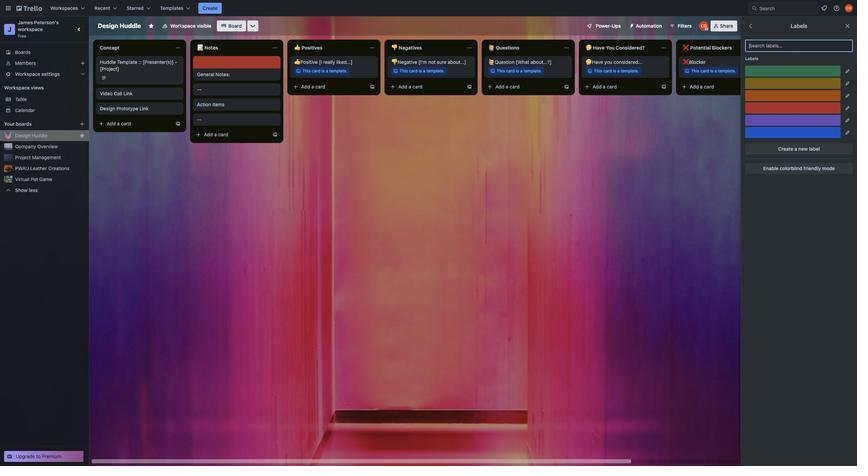 Task type: vqa. For each thing, say whether or not it's contained in the screenshot.
Create from template… image for 👍Positive [I really liked...]
yes



Task type: describe. For each thing, give the bounding box(es) containing it.
board
[[229, 23, 242, 29]]

add down design prototype link
[[107, 121, 116, 127]]

show
[[15, 188, 27, 193]]

open information menu image
[[834, 5, 840, 12]]

0 horizontal spatial christina overa (christinaovera) image
[[699, 21, 709, 31]]

👎 Negatives text field
[[388, 42, 463, 53]]

members link
[[0, 58, 89, 69]]

❌ Potential Blockers text field
[[679, 42, 755, 53]]

design huddle link
[[15, 132, 77, 139]]

this card is a template. for [i'm
[[400, 68, 445, 74]]

- inside huddle template :: [presenter(s)] - [project]
[[175, 59, 177, 65]]

general notes: link
[[197, 71, 277, 78]]

add a card for questions
[[496, 84, 520, 90]]

this card is a template. for [i
[[303, 68, 348, 74]]

action items
[[197, 102, 225, 107]]

1 vertical spatial labels
[[746, 56, 759, 61]]

call
[[114, 91, 122, 97]]

👍positive [i really liked...] link
[[294, 59, 374, 66]]

[presenter(s)]
[[143, 59, 174, 65]]

this for 🙋question
[[497, 68, 505, 74]]

👎 negatives
[[392, 45, 422, 51]]

design for design prototype link link
[[100, 106, 115, 112]]

design inside board name 'text box'
[[98, 22, 118, 29]]

project
[[15, 155, 31, 161]]

create from template… image for 👍positive [i really liked...]
[[370, 84, 375, 90]]

template. for considered...
[[621, 68, 639, 74]]

design for design huddle link
[[15, 133, 30, 139]]

enable
[[764, 166, 779, 172]]

👎
[[392, 45, 398, 51]]

a inside button
[[795, 146, 798, 152]]

premium
[[42, 454, 61, 460]]

huddle template :: [presenter(s)] - [project]
[[100, 59, 177, 72]]

add a card button down design prototype link link
[[96, 118, 173, 129]]

add a card button for questions
[[485, 81, 561, 92]]

workspace for workspace settings
[[15, 71, 40, 77]]

link for design prototype link
[[140, 106, 149, 112]]

📝
[[197, 45, 203, 51]]

::
[[139, 59, 141, 65]]

🙋question
[[489, 59, 515, 65]]

power-
[[596, 23, 612, 29]]

🤔 Have You Considered? text field
[[582, 42, 657, 53]]

settings
[[42, 71, 60, 77]]

🙋question [what about...?] link
[[489, 59, 568, 66]]

🙋 questions
[[489, 45, 520, 51]]

questions
[[496, 45, 520, 51]]

workspaces
[[50, 5, 78, 11]]

about...?]
[[531, 59, 552, 65]]

is for [i'm
[[419, 68, 422, 74]]

potential
[[691, 45, 711, 51]]

2 -- from the top
[[197, 117, 202, 123]]

primary element
[[0, 0, 858, 16]]

share
[[721, 23, 734, 29]]

a down the [i'm
[[423, 68, 426, 74]]

2 -- link from the top
[[197, 116, 277, 123]]

add for negatives
[[398, 84, 408, 90]]

add a card button down ❌blocker link
[[679, 81, 756, 92]]

creations
[[48, 166, 69, 172]]

add a card button for notes
[[193, 129, 270, 140]]

project management
[[15, 155, 61, 161]]

❌blocker
[[683, 59, 706, 65]]

👍
[[294, 45, 301, 51]]

❌ potential blockers
[[683, 45, 732, 51]]

concept
[[100, 45, 119, 51]]

create from template… image for have
[[661, 84, 667, 90]]

boards
[[16, 121, 32, 127]]

1 horizontal spatial labels
[[791, 23, 808, 29]]

considered...
[[614, 59, 643, 65]]

considered?
[[616, 45, 645, 51]]

add for have
[[593, 84, 602, 90]]

workspace visible
[[170, 23, 211, 29]]

huddle inside huddle template :: [presenter(s)] - [project]
[[100, 59, 116, 65]]

table link
[[15, 96, 85, 103]]

management
[[32, 155, 61, 161]]

template
[[117, 59, 137, 65]]

❌blocker link
[[683, 59, 763, 66]]

automation button
[[627, 21, 666, 31]]

back to home image
[[16, 3, 42, 14]]

filters
[[678, 23, 692, 29]]

templates button
[[156, 3, 194, 14]]

👍positive [i really liked...]
[[294, 59, 353, 65]]

1 -- link from the top
[[197, 86, 277, 93]]

a down design prototype link
[[117, 121, 120, 127]]

workspace settings
[[15, 71, 60, 77]]

mode
[[823, 166, 835, 172]]

recent button
[[90, 3, 121, 14]]

add a card down ❌blocker
[[690, 84, 714, 90]]

video call link
[[100, 91, 133, 97]]

this card is a template. for you
[[594, 68, 639, 74]]

automation
[[636, 23, 662, 29]]

create for create
[[203, 5, 218, 11]]

this card is a template. for [what
[[497, 68, 542, 74]]

blockers
[[712, 45, 732, 51]]

overview
[[37, 144, 58, 150]]

🙋 Questions text field
[[485, 42, 560, 53]]

[i'm
[[419, 59, 427, 65]]

add a card button for have
[[582, 81, 659, 92]]

share button
[[711, 21, 738, 31]]

company overview
[[15, 144, 58, 150]]

star or unstar board image
[[149, 23, 154, 29]]

ups
[[612, 23, 621, 29]]

label
[[810, 146, 820, 152]]

action
[[197, 102, 211, 107]]

this for 👎negative
[[400, 68, 408, 74]]

company overview link
[[15, 143, 85, 150]]

notes
[[205, 45, 218, 51]]

add a card down design prototype link
[[107, 121, 131, 127]]

leather
[[30, 166, 47, 172]]

less
[[29, 188, 38, 193]]

🤔have you considered... link
[[586, 59, 666, 66]]

[project]
[[100, 66, 119, 72]]

sm image
[[627, 21, 636, 30]]

game
[[39, 177, 52, 182]]

add for positives
[[301, 84, 310, 90]]

workspace for workspace views
[[4, 85, 30, 91]]

📝 Notes text field
[[193, 42, 268, 53]]

is for [i
[[322, 68, 325, 74]]

boards link
[[0, 47, 89, 58]]

james peterson's workspace link
[[18, 20, 60, 32]]

design prototype link
[[100, 106, 149, 112]]

table
[[15, 97, 27, 102]]

pwau leather creations
[[15, 166, 69, 172]]

color: yellow, title: none element
[[746, 78, 841, 89]]

1 horizontal spatial christina overa (christinaovera) image
[[845, 4, 853, 12]]

workspace settings button
[[0, 69, 89, 80]]

Concept text field
[[96, 42, 171, 53]]



Task type: locate. For each thing, give the bounding box(es) containing it.
1 this card is a template. from the left
[[303, 68, 348, 74]]

5 is from the left
[[711, 68, 714, 74]]

pwau leather creations link
[[15, 165, 85, 172]]

create inside primary element
[[203, 5, 218, 11]]

a down 👍positive
[[312, 84, 314, 90]]

3 is from the left
[[516, 68, 519, 74]]

sure
[[437, 59, 447, 65]]

5 template. from the left
[[718, 68, 737, 74]]

add down action items
[[204, 132, 213, 138]]

negatives
[[399, 45, 422, 51]]

workspace views
[[4, 85, 44, 91]]

a down ❌blocker link
[[715, 68, 717, 74]]

project management link
[[15, 154, 85, 161]]

workspace inside workspace settings popup button
[[15, 71, 40, 77]]

1 horizontal spatial link
[[140, 106, 149, 112]]

design huddle down recent dropdown button
[[98, 22, 141, 29]]

add for questions
[[496, 84, 505, 90]]

a down 🙋question [what about...?]
[[520, 68, 523, 74]]

🤔 have you considered?
[[586, 45, 645, 51]]

0 vertical spatial design
[[98, 22, 118, 29]]

huddle down starred on the top
[[120, 22, 141, 29]]

template. for about...?]
[[524, 68, 542, 74]]

template. for not
[[427, 68, 445, 74]]

add a card for negatives
[[398, 84, 423, 90]]

create from template… image for notes
[[272, 132, 278, 138]]

Board name text field
[[94, 21, 144, 31]]

1 vertical spatial design huddle
[[15, 133, 48, 139]]

christina overa (christinaovera) image
[[845, 4, 853, 12], [699, 21, 709, 31]]

1 horizontal spatial create from template… image
[[564, 84, 570, 90]]

is
[[322, 68, 325, 74], [419, 68, 422, 74], [516, 68, 519, 74], [613, 68, 617, 74], [711, 68, 714, 74]]

[i
[[319, 59, 322, 65]]

add a card button down [what
[[485, 81, 561, 92]]

prototype
[[117, 106, 138, 112]]

this down 👍positive
[[303, 68, 311, 74]]

a
[[326, 68, 328, 74], [423, 68, 426, 74], [520, 68, 523, 74], [618, 68, 620, 74], [715, 68, 717, 74], [312, 84, 314, 90], [409, 84, 411, 90], [506, 84, 509, 90], [603, 84, 606, 90], [700, 84, 703, 90], [117, 121, 120, 127], [214, 132, 217, 138], [795, 146, 798, 152]]

a down items
[[214, 132, 217, 138]]

1 this from the left
[[303, 68, 311, 74]]

pet
[[31, 177, 38, 182]]

add a card for notes
[[204, 132, 228, 138]]

is for [what
[[516, 68, 519, 74]]

create a new label
[[779, 146, 820, 152]]

is down 🤔have you considered...
[[613, 68, 617, 74]]

power-ups
[[596, 23, 621, 29]]

starred icon image
[[79, 133, 85, 139]]

-- down action
[[197, 117, 202, 123]]

link
[[124, 91, 133, 97], [140, 106, 149, 112]]

huddle inside board name 'text box'
[[120, 22, 141, 29]]

this card is a template. down 👍positive [i really liked...]
[[303, 68, 348, 74]]

design down the video
[[100, 106, 115, 112]]

1 vertical spatial --
[[197, 117, 202, 123]]

create up visible
[[203, 5, 218, 11]]

action items link
[[197, 101, 277, 108]]

a down 👎negative
[[409, 84, 411, 90]]

this down 🙋question
[[497, 68, 505, 74]]

-- up action
[[197, 87, 202, 92]]

-- link down general notes: link
[[197, 86, 277, 93]]

create from template… image for 🙋question [what about...?]
[[564, 84, 570, 90]]

general
[[197, 72, 214, 77]]

3 this from the left
[[497, 68, 505, 74]]

🤔
[[586, 45, 592, 51]]

design prototype link link
[[100, 105, 179, 112]]

4 this card is a template. from the left
[[594, 68, 639, 74]]

1 vertical spatial create
[[779, 146, 794, 152]]

this down the 🤔have
[[594, 68, 602, 74]]

this down ❌blocker
[[692, 68, 700, 74]]

Search labels… text field
[[746, 40, 853, 52]]

👍positive
[[294, 59, 318, 65]]

template. down not
[[427, 68, 445, 74]]

colorblind
[[780, 166, 803, 172]]

add down the 🤔have
[[593, 84, 602, 90]]

add a card button for positives
[[290, 81, 367, 92]]

📝 notes
[[197, 45, 218, 51]]

design huddle
[[98, 22, 141, 29], [15, 133, 48, 139]]

add a card for have
[[593, 84, 617, 90]]

1 vertical spatial -- link
[[197, 116, 277, 123]]

james
[[18, 20, 33, 25]]

views
[[31, 85, 44, 91]]

0 horizontal spatial huddle
[[32, 133, 48, 139]]

0 notifications image
[[821, 4, 829, 12]]

2 vertical spatial design
[[15, 133, 30, 139]]

workspace
[[18, 26, 43, 32]]

workspace up 'table'
[[4, 85, 30, 91]]

👎negative [i'm not sure about...]
[[392, 59, 466, 65]]

pwau
[[15, 166, 29, 172]]

[what
[[516, 59, 530, 65]]

🙋question [what about...?]
[[489, 59, 552, 65]]

4 this from the left
[[594, 68, 602, 74]]

3 template. from the left
[[524, 68, 542, 74]]

create from template… image
[[370, 84, 375, 90], [564, 84, 570, 90]]

👍 Positives text field
[[290, 42, 366, 53]]

🙋
[[489, 45, 495, 51]]

this card is a template. down ❌blocker link
[[692, 68, 737, 74]]

workspace visible button
[[158, 21, 216, 31]]

3 this card is a template. from the left
[[497, 68, 542, 74]]

add a card
[[301, 84, 326, 90], [398, 84, 423, 90], [496, 84, 520, 90], [593, 84, 617, 90], [690, 84, 714, 90], [107, 121, 131, 127], [204, 132, 228, 138]]

add board image
[[79, 122, 85, 127]]

upgrade to premium
[[16, 454, 61, 460]]

enable colorblind friendly mode button
[[746, 163, 853, 174]]

0 vertical spatial christina overa (christinaovera) image
[[845, 4, 853, 12]]

2 vertical spatial workspace
[[4, 85, 30, 91]]

1 horizontal spatial create
[[779, 146, 794, 152]]

1 vertical spatial huddle
[[100, 59, 116, 65]]

0 vertical spatial --
[[197, 87, 202, 92]]

2 this from the left
[[400, 68, 408, 74]]

this card is a template. down 🤔have you considered...
[[594, 68, 639, 74]]

add down 👍positive
[[301, 84, 310, 90]]

add for notes
[[204, 132, 213, 138]]

christina overa (christinaovera) image right open information menu image
[[845, 4, 853, 12]]

is down the [i'm
[[419, 68, 422, 74]]

this
[[303, 68, 311, 74], [400, 68, 408, 74], [497, 68, 505, 74], [594, 68, 602, 74], [692, 68, 700, 74]]

-- link down action items link
[[197, 116, 277, 123]]

power-ups button
[[582, 21, 625, 31]]

this card is a template. down the [i'm
[[400, 68, 445, 74]]

-
[[175, 59, 177, 65], [197, 87, 199, 92], [199, 87, 202, 92], [197, 117, 199, 123], [199, 117, 202, 123]]

friendly
[[804, 166, 821, 172]]

link right "call"
[[124, 91, 133, 97]]

upgrade
[[16, 454, 35, 460]]

positives
[[302, 45, 323, 51]]

1 template. from the left
[[329, 68, 348, 74]]

christina overa (christinaovera) image right filters
[[699, 21, 709, 31]]

0 vertical spatial labels
[[791, 23, 808, 29]]

workspace navigation collapse icon image
[[75, 25, 84, 34]]

add a card button down action items link
[[193, 129, 270, 140]]

template. down 👍positive [i really liked...] link in the top of the page
[[329, 68, 348, 74]]

show less
[[15, 188, 38, 193]]

create button
[[199, 3, 222, 14]]

0 vertical spatial design huddle
[[98, 22, 141, 29]]

this member is an admin of this board. image
[[705, 28, 709, 31]]

this for 🤔have
[[594, 68, 602, 74]]

design huddle up company overview
[[15, 133, 48, 139]]

link down video call link link
[[140, 106, 149, 112]]

🤔have
[[586, 59, 603, 65]]

a down you
[[603, 84, 606, 90]]

this card is a template. down 🙋question [what about...?]
[[497, 68, 542, 74]]

boards
[[15, 49, 31, 55]]

your boards with 5 items element
[[4, 120, 69, 128]]

search image
[[752, 5, 758, 11]]

a down really
[[326, 68, 328, 74]]

this card is a template.
[[303, 68, 348, 74], [400, 68, 445, 74], [497, 68, 542, 74], [594, 68, 639, 74], [692, 68, 737, 74]]

your
[[4, 121, 15, 127]]

create left new
[[779, 146, 794, 152]]

video
[[100, 91, 113, 97]]

color: red, title: none element
[[746, 103, 841, 114]]

Search field
[[749, 3, 818, 14]]

create a new label button
[[746, 144, 853, 155]]

a left new
[[795, 146, 798, 152]]

design down recent dropdown button
[[98, 22, 118, 29]]

1 horizontal spatial huddle
[[100, 59, 116, 65]]

0 horizontal spatial link
[[124, 91, 133, 97]]

a down ❌blocker
[[700, 84, 703, 90]]

color: green, title: none element
[[746, 66, 841, 77]]

2 is from the left
[[419, 68, 422, 74]]

company
[[15, 144, 36, 150]]

a down 🤔have you considered...
[[618, 68, 620, 74]]

add a card down items
[[204, 132, 228, 138]]

this for 👍positive
[[303, 68, 311, 74]]

1 is from the left
[[322, 68, 325, 74]]

1 create from template… image from the left
[[370, 84, 375, 90]]

0 horizontal spatial design huddle
[[15, 133, 48, 139]]

link for video call link
[[124, 91, 133, 97]]

1 vertical spatial workspace
[[15, 71, 40, 77]]

calendar
[[15, 107, 35, 113]]

color: orange, title: none element
[[746, 90, 841, 101]]

huddle up company overview
[[32, 133, 48, 139]]

members
[[15, 60, 36, 66]]

add down 🙋question
[[496, 84, 505, 90]]

0 vertical spatial create
[[203, 5, 218, 11]]

template. down '🙋question [what about...?]' link on the right top of page
[[524, 68, 542, 74]]

0 horizontal spatial create from template… image
[[370, 84, 375, 90]]

design huddle inside design huddle link
[[15, 133, 48, 139]]

add a card button down 🤔have you considered... link
[[582, 81, 659, 92]]

👍 positives
[[294, 45, 323, 51]]

5 this card is a template. from the left
[[692, 68, 737, 74]]

0 horizontal spatial labels
[[746, 56, 759, 61]]

add a card button down really
[[290, 81, 367, 92]]

1 -- from the top
[[197, 87, 202, 92]]

add a card button down the [i'm
[[388, 81, 464, 92]]

0 vertical spatial -- link
[[197, 86, 277, 93]]

create from template… image for negatives
[[467, 84, 472, 90]]

2 horizontal spatial huddle
[[120, 22, 141, 29]]

add a card button for negatives
[[388, 81, 464, 92]]

color: blue, title: none element
[[746, 127, 841, 138]]

new
[[799, 146, 808, 152]]

template. down considered...
[[621, 68, 639, 74]]

0 vertical spatial huddle
[[120, 22, 141, 29]]

is down ❌blocker link
[[711, 68, 714, 74]]

design up the company
[[15, 133, 30, 139]]

is down 👍positive [i really liked...]
[[322, 68, 325, 74]]

about...]
[[448, 59, 466, 65]]

1 vertical spatial link
[[140, 106, 149, 112]]

labels
[[791, 23, 808, 29], [746, 56, 759, 61]]

add a card down 🙋question
[[496, 84, 520, 90]]

card
[[312, 68, 321, 74], [409, 68, 418, 74], [506, 68, 515, 74], [604, 68, 612, 74], [701, 68, 709, 74], [315, 84, 326, 90], [413, 84, 423, 90], [510, 84, 520, 90], [607, 84, 617, 90], [704, 84, 714, 90], [121, 121, 131, 127], [218, 132, 228, 138]]

1 vertical spatial design
[[100, 106, 115, 112]]

starred button
[[123, 3, 155, 14]]

workspaces button
[[46, 3, 89, 14]]

workspace inside workspace visible button
[[170, 23, 196, 29]]

create from template… image
[[467, 84, 472, 90], [661, 84, 667, 90], [175, 121, 181, 127], [272, 132, 278, 138]]

0 vertical spatial workspace
[[170, 23, 196, 29]]

workspace down 'members'
[[15, 71, 40, 77]]

add a card for positives
[[301, 84, 326, 90]]

2 this card is a template. from the left
[[400, 68, 445, 74]]

design huddle inside board name 'text box'
[[98, 22, 141, 29]]

2 create from template… image from the left
[[564, 84, 570, 90]]

🤔have you considered...
[[586, 59, 643, 65]]

free
[[18, 34, 26, 39]]

items
[[213, 102, 225, 107]]

workspace for workspace visible
[[170, 23, 196, 29]]

is down 🙋question [what about...?]
[[516, 68, 519, 74]]

👎negative [i'm not sure about...] link
[[392, 59, 471, 66]]

james peterson's workspace free
[[18, 20, 60, 39]]

is for you
[[613, 68, 617, 74]]

enable colorblind friendly mode
[[764, 166, 835, 172]]

1 vertical spatial christina overa (christinaovera) image
[[699, 21, 709, 31]]

add a card down 👎negative
[[398, 84, 423, 90]]

liked...]
[[337, 59, 353, 65]]

0 horizontal spatial create
[[203, 5, 218, 11]]

4 is from the left
[[613, 68, 617, 74]]

board link
[[217, 21, 246, 31]]

4 template. from the left
[[621, 68, 639, 74]]

2 template. from the left
[[427, 68, 445, 74]]

add down 👎negative
[[398, 84, 408, 90]]

template. for really
[[329, 68, 348, 74]]

add a card down [i
[[301, 84, 326, 90]]

recent
[[95, 5, 110, 11]]

template. down ❌blocker link
[[718, 68, 737, 74]]

create for create a new label
[[779, 146, 794, 152]]

huddle up [project]
[[100, 59, 116, 65]]

1 horizontal spatial design huddle
[[98, 22, 141, 29]]

color: purple, title: none element
[[746, 115, 841, 126]]

video call link link
[[100, 90, 179, 97]]

add a card down you
[[593, 84, 617, 90]]

0 vertical spatial link
[[124, 91, 133, 97]]

2 vertical spatial huddle
[[32, 133, 48, 139]]

virtual pet game
[[15, 177, 52, 182]]

add
[[301, 84, 310, 90], [398, 84, 408, 90], [496, 84, 505, 90], [593, 84, 602, 90], [690, 84, 699, 90], [107, 121, 116, 127], [204, 132, 213, 138]]

5 this from the left
[[692, 68, 700, 74]]

add down ❌blocker
[[690, 84, 699, 90]]

workspace down the templates popup button at top left
[[170, 23, 196, 29]]

this down 👎negative
[[400, 68, 408, 74]]

customize views image
[[249, 23, 256, 29]]

workspace
[[170, 23, 196, 29], [15, 71, 40, 77], [4, 85, 30, 91]]

to
[[36, 454, 41, 460]]

a down 🙋question
[[506, 84, 509, 90]]



